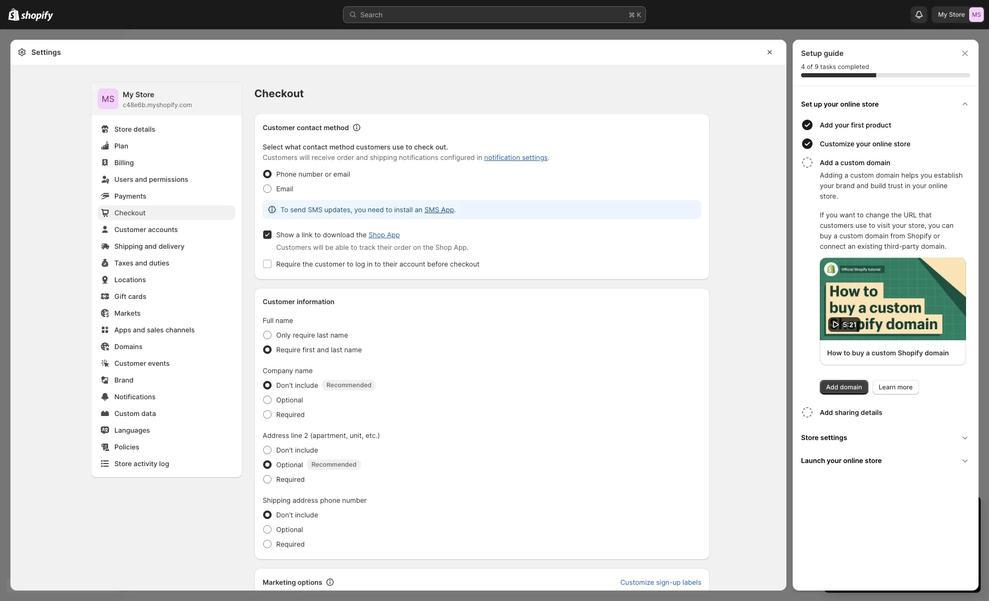 Task type: locate. For each thing, give the bounding box(es) containing it.
2 required from the top
[[276, 475, 305, 483]]

let
[[263, 589, 273, 597]]

1 vertical spatial buy
[[853, 348, 865, 357]]

activity
[[134, 459, 158, 468]]

1 horizontal spatial shop
[[436, 243, 452, 251]]

your inside button
[[836, 121, 850, 129]]

0 horizontal spatial settings
[[522, 153, 548, 161]]

customers down marketing options
[[275, 589, 309, 597]]

customize for customize sign-up labels
[[621, 578, 655, 586]]

my inside 'my store c48e6b.myshopify.com'
[[123, 90, 134, 99]]

customer up select
[[263, 123, 295, 132]]

customers up shipping at the top left of the page
[[356, 143, 391, 151]]

add inside button
[[821, 408, 834, 416]]

gift cards link
[[98, 289, 236, 304]]

0 horizontal spatial sms
[[308, 205, 323, 214]]

online down establish
[[929, 181, 948, 190]]

in
[[477, 153, 483, 161], [906, 181, 911, 190], [367, 260, 373, 268]]

store
[[950, 10, 966, 18], [135, 90, 154, 99], [114, 125, 132, 133], [802, 433, 819, 441], [114, 459, 132, 468]]

3 required from the top
[[276, 540, 305, 548]]

custom inside button
[[841, 158, 865, 167]]

1 vertical spatial don't
[[276, 446, 293, 454]]

customize sign-up labels link
[[615, 575, 708, 590]]

1 optional from the top
[[276, 396, 303, 404]]

. right notification on the top
[[548, 153, 550, 161]]

app up app.
[[441, 205, 454, 214]]

shipping and delivery link
[[98, 239, 236, 253]]

up left labels
[[673, 578, 681, 586]]

2 optional from the top
[[276, 460, 303, 469]]

1 vertical spatial contact
[[303, 143, 328, 151]]

0 vertical spatial email
[[334, 170, 351, 178]]

last down only require last name
[[331, 345, 343, 354]]

need
[[368, 205, 384, 214]]

a for add
[[836, 158, 839, 167]]

domains
[[114, 342, 143, 351]]

1 vertical spatial my
[[123, 90, 134, 99]]

1 vertical spatial shop
[[436, 243, 452, 251]]

on
[[413, 243, 421, 251]]

locations link
[[98, 272, 236, 287]]

0 vertical spatial their
[[378, 243, 392, 251]]

up
[[814, 100, 823, 108], [673, 578, 681, 586], [326, 589, 334, 597]]

an inside if you want to change the url that customers use to visit your store, you can buy a custom domain from shopify or connect an existing third-party domain.
[[848, 242, 856, 250]]

optional down line
[[276, 460, 303, 469]]

shipping for shipping address phone number
[[263, 496, 291, 504]]

custom down customize your online store
[[841, 158, 865, 167]]

billing
[[114, 158, 134, 167]]

languages
[[114, 426, 150, 434]]

1 vertical spatial order
[[394, 243, 411, 251]]

3 don't from the top
[[276, 511, 293, 519]]

custom data
[[114, 409, 156, 418]]

1 vertical spatial an
[[848, 242, 856, 250]]

to up the notifications
[[406, 143, 413, 151]]

log down track
[[356, 260, 365, 268]]

(apartment,
[[310, 431, 348, 440]]

add inside button
[[821, 121, 834, 129]]

or down receive
[[325, 170, 332, 178]]

mark add a custom domain as done image
[[802, 156, 814, 169]]

1 vertical spatial customers
[[276, 243, 311, 251]]

include for address
[[295, 511, 318, 519]]

up inside button
[[814, 100, 823, 108]]

1 vertical spatial optional
[[276, 460, 303, 469]]

2 vertical spatial store
[[866, 456, 883, 464]]

0 vertical spatial an
[[415, 205, 423, 214]]

and right the taxes
[[135, 259, 147, 267]]

1 vertical spatial last
[[331, 345, 343, 354]]

0 horizontal spatial checkout
[[114, 209, 146, 217]]

set up your online store
[[802, 100, 880, 108]]

1 vertical spatial customers
[[821, 221, 854, 229]]

sms app link
[[425, 205, 454, 214]]

add
[[821, 121, 834, 129], [821, 158, 834, 167], [827, 383, 839, 391], [821, 408, 834, 416]]

don't include for address
[[276, 511, 318, 519]]

0 horizontal spatial in
[[367, 260, 373, 268]]

store up add a custom domain button
[[895, 140, 911, 148]]

add your first product button
[[821, 115, 975, 134]]

1 horizontal spatial my store image
[[970, 7, 985, 22]]

0 horizontal spatial log
[[159, 459, 169, 468]]

settings inside button
[[821, 433, 848, 441]]

0 horizontal spatial up
[[326, 589, 334, 597]]

use up shipping at the top left of the page
[[393, 143, 404, 151]]

0 horizontal spatial last
[[317, 331, 329, 339]]

2 require from the top
[[276, 345, 301, 354]]

custom down add a custom domain
[[851, 171, 875, 179]]

or inside if you want to change the url that customers use to visit your store, you can buy a custom domain from shopify or connect an existing third-party domain.
[[934, 232, 941, 240]]

0 vertical spatial checkout
[[255, 87, 304, 100]]

0 vertical spatial contact
[[297, 123, 322, 132]]

customize inside settings dialog
[[621, 578, 655, 586]]

information
[[297, 297, 335, 306]]

add a custom domain button
[[821, 153, 975, 170]]

you left need
[[355, 205, 366, 214]]

details
[[134, 125, 155, 133], [861, 408, 883, 416]]

5:21 button
[[821, 258, 967, 340]]

0 vertical spatial .
[[548, 153, 550, 161]]

1 horizontal spatial details
[[861, 408, 883, 416]]

0 vertical spatial order
[[337, 153, 354, 161]]

1 vertical spatial in
[[906, 181, 911, 190]]

add domain link
[[821, 380, 869, 394]]

customers down want
[[821, 221, 854, 229]]

customize inside button
[[821, 140, 855, 148]]

buy right how
[[853, 348, 865, 357]]

c48e6b.myshopify.com
[[123, 101, 192, 109]]

3 don't include from the top
[[276, 511, 318, 519]]

a inside button
[[836, 158, 839, 167]]

will inside select what contact method customers use to check out. customers will receive order and shipping notifications configured in notification settings .
[[300, 153, 310, 161]]

updates,
[[325, 205, 353, 214]]

1 horizontal spatial checkout
[[255, 87, 304, 100]]

store inside button
[[802, 433, 819, 441]]

0 horizontal spatial app
[[387, 230, 400, 239]]

customers inside select what contact method customers use to check out. customers will receive order and shipping notifications configured in notification settings .
[[263, 153, 298, 161]]

customers will be able to track their order on the shop app.
[[276, 243, 469, 251]]

custom data link
[[98, 406, 236, 421]]

1 vertical spatial required
[[276, 475, 305, 483]]

brand link
[[98, 373, 236, 387]]

my store image
[[970, 7, 985, 22], [98, 88, 119, 109]]

0 vertical spatial number
[[299, 170, 323, 178]]

their left 'account'
[[383, 260, 398, 268]]

store inside 'my store c48e6b.myshopify.com'
[[135, 90, 154, 99]]

learn more link
[[873, 380, 920, 394]]

0 vertical spatial recommended
[[327, 381, 372, 389]]

add up sharing
[[827, 383, 839, 391]]

5:21
[[844, 320, 857, 328]]

a inside settings dialog
[[296, 230, 300, 239]]

a up brand
[[845, 171, 849, 179]]

number
[[299, 170, 323, 178], [342, 496, 367, 504]]

and down customer accounts in the top left of the page
[[145, 242, 157, 250]]

name down only require last name
[[345, 345, 362, 354]]

0 horizontal spatial order
[[337, 153, 354, 161]]

1 vertical spatial or
[[934, 232, 941, 240]]

add up adding
[[821, 158, 834, 167]]

sms right "send"
[[308, 205, 323, 214]]

don't include for line
[[276, 446, 318, 454]]

last up require first and last name
[[317, 331, 329, 339]]

store for customize your online store
[[895, 140, 911, 148]]

add inside button
[[821, 158, 834, 167]]

customers inside if you want to change the url that customers use to visit your store, you can buy a custom domain from shopify or connect an existing third-party domain.
[[821, 221, 854, 229]]

phone number or email
[[276, 170, 351, 178]]

a inside adding a custom domain helps you establish your brand and build trust in your online store.
[[845, 171, 849, 179]]

settings dialog
[[10, 40, 787, 601]]

0 vertical spatial shopify
[[908, 232, 932, 240]]

and right users
[[135, 175, 147, 183]]

2 don't include from the top
[[276, 446, 318, 454]]

email down receive
[[334, 170, 351, 178]]

. inside select what contact method customers use to check out. customers will receive order and shipping notifications configured in notification settings .
[[548, 153, 550, 161]]

contact up what
[[297, 123, 322, 132]]

2 horizontal spatial up
[[814, 100, 823, 108]]

custom
[[114, 409, 140, 418]]

the right the on
[[423, 243, 434, 251]]

and left build
[[857, 181, 869, 190]]

the inside if you want to change the url that customers use to visit your store, you can buy a custom domain from shopify or connect an existing third-party domain.
[[892, 211, 902, 219]]

your inside if you want to change the url that customers use to visit your store, you can buy a custom domain from shopify or connect an existing third-party domain.
[[893, 221, 907, 229]]

number down receive
[[299, 170, 323, 178]]

2 vertical spatial optional
[[276, 525, 303, 534]]

1 horizontal spatial in
[[477, 153, 483, 161]]

2 vertical spatial don't
[[276, 511, 293, 519]]

2 vertical spatial include
[[295, 511, 318, 519]]

first down only require last name
[[303, 345, 315, 354]]

a for adding
[[845, 171, 849, 179]]

setup guide dialog
[[793, 40, 979, 591]]

first up customize your online store
[[852, 121, 865, 129]]

an right install on the left of the page
[[415, 205, 423, 214]]

in down helps
[[906, 181, 911, 190]]

1 require from the top
[[276, 260, 301, 268]]

2 include from the top
[[295, 446, 318, 454]]

store.
[[821, 192, 839, 200]]

0 horizontal spatial first
[[303, 345, 315, 354]]

2 horizontal spatial or
[[934, 232, 941, 240]]

0 horizontal spatial or
[[325, 170, 332, 178]]

0 horizontal spatial .
[[454, 205, 456, 214]]

name down require first and last name
[[295, 366, 313, 375]]

add down "set up your online store"
[[821, 121, 834, 129]]

domain inside 'link'
[[841, 383, 863, 391]]

3 include from the top
[[295, 511, 318, 519]]

add for add domain
[[827, 383, 839, 391]]

policies link
[[98, 440, 236, 454]]

1 vertical spatial don't include
[[276, 446, 318, 454]]

a up adding
[[836, 158, 839, 167]]

0 horizontal spatial my
[[123, 90, 134, 99]]

domain inside if you want to change the url that customers use to visit your store, you can buy a custom domain from shopify or connect an existing third-party domain.
[[866, 232, 889, 240]]

an left existing
[[848, 242, 856, 250]]

1 don't include from the top
[[276, 381, 318, 389]]

1 horizontal spatial customize
[[821, 140, 855, 148]]

details down c48e6b.myshopify.com
[[134, 125, 155, 133]]

domain inside button
[[867, 158, 891, 167]]

0 vertical spatial will
[[300, 153, 310, 161]]

0 vertical spatial customize
[[821, 140, 855, 148]]

don't
[[276, 381, 293, 389], [276, 446, 293, 454], [276, 511, 293, 519]]

shipping left address
[[263, 496, 291, 504]]

or up domain.
[[934, 232, 941, 240]]

require down show
[[276, 260, 301, 268]]

add for add your first product
[[821, 121, 834, 129]]

order inside select what contact method customers use to check out. customers will receive order and shipping notifications configured in notification settings .
[[337, 153, 354, 161]]

contact inside select what contact method customers use to check out. customers will receive order and shipping notifications configured in notification settings .
[[303, 143, 328, 151]]

your down "set up your online store"
[[836, 121, 850, 129]]

0 vertical spatial don't
[[276, 381, 293, 389]]

required up address
[[276, 475, 305, 483]]

don't for shipping
[[276, 511, 293, 519]]

in right configured
[[477, 153, 483, 161]]

store
[[863, 100, 880, 108], [895, 140, 911, 148], [866, 456, 883, 464]]

1 vertical spatial email
[[347, 589, 364, 597]]

their down shop app "link"
[[378, 243, 392, 251]]

and left shipping at the top left of the page
[[356, 153, 368, 161]]

1 don't from the top
[[276, 381, 293, 389]]

domain.
[[922, 242, 947, 250]]

up left for at the left
[[326, 589, 334, 597]]

recommended for optional
[[312, 460, 357, 468]]

your right set
[[824, 100, 839, 108]]

sms right install on the left of the page
[[425, 205, 440, 214]]

checkout
[[450, 260, 480, 268]]

1 vertical spatial my store image
[[98, 88, 119, 109]]

establish
[[935, 171, 964, 179]]

a up connect
[[834, 232, 838, 240]]

email
[[334, 170, 351, 178], [347, 589, 364, 597]]

3 days left in your trial element
[[825, 524, 981, 593]]

1 horizontal spatial log
[[356, 260, 365, 268]]

0 vertical spatial settings
[[522, 153, 548, 161]]

1 horizontal spatial my
[[939, 10, 948, 18]]

recommended down require first and last name
[[327, 381, 372, 389]]

learn
[[879, 383, 896, 391]]

customize sign-up labels
[[621, 578, 702, 586]]

shop settings menu element
[[91, 82, 242, 477]]

my for my store
[[939, 10, 948, 18]]

3 optional from the top
[[276, 525, 303, 534]]

log inside "link"
[[159, 459, 169, 468]]

0 vertical spatial details
[[134, 125, 155, 133]]

email right for at the left
[[347, 589, 364, 597]]

1 vertical spatial require
[[276, 345, 301, 354]]

2 vertical spatial up
[[326, 589, 334, 597]]

store for launch your online store
[[866, 456, 883, 464]]

app.
[[454, 243, 469, 251]]

optional down address
[[276, 525, 303, 534]]

shipping up the taxes
[[114, 242, 143, 250]]

will
[[300, 153, 310, 161], [313, 243, 324, 251]]

0 vertical spatial buy
[[821, 232, 832, 240]]

1 horizontal spatial buy
[[853, 348, 865, 357]]

1 vertical spatial number
[[342, 496, 367, 504]]

customers down select
[[263, 153, 298, 161]]

include down address
[[295, 511, 318, 519]]

don't for address
[[276, 446, 293, 454]]

my store image up store details
[[98, 88, 119, 109]]

and
[[356, 153, 368, 161], [135, 175, 147, 183], [857, 181, 869, 190], [145, 242, 157, 250], [135, 259, 147, 267], [133, 326, 145, 334], [317, 345, 329, 354]]

customer up full name
[[263, 297, 295, 306]]

optional down 'company name'
[[276, 396, 303, 404]]

or right for at the left
[[365, 589, 372, 597]]

sms
[[308, 205, 323, 214], [425, 205, 440, 214], [374, 589, 389, 597]]

track
[[360, 243, 376, 251]]

custom inside if you want to change the url that customers use to visit your store, you can buy a custom domain from shopify or connect an existing third-party domain.
[[840, 232, 864, 240]]

checkout up customer contact method
[[255, 87, 304, 100]]

shopify up the more at the right of the page
[[899, 348, 924, 357]]

your up from
[[893, 221, 907, 229]]

will down what
[[300, 153, 310, 161]]

0 vertical spatial include
[[295, 381, 318, 389]]

1 horizontal spatial or
[[365, 589, 372, 597]]

accounts
[[148, 225, 178, 234]]

0 vertical spatial customers
[[263, 153, 298, 161]]

status
[[263, 200, 702, 219]]

will left be
[[313, 243, 324, 251]]

customers inside select what contact method customers use to check out. customers will receive order and shipping notifications configured in notification settings .
[[356, 143, 391, 151]]

connect
[[821, 242, 847, 250]]

0 horizontal spatial details
[[134, 125, 155, 133]]

notification
[[485, 153, 521, 161]]

marketing.
[[391, 589, 424, 597]]

1 vertical spatial recommended
[[312, 460, 357, 468]]

log down policies link
[[159, 459, 169, 468]]

don't include down 'company name'
[[276, 381, 318, 389]]

first
[[852, 121, 865, 129], [303, 345, 315, 354]]

add inside 'link'
[[827, 383, 839, 391]]

require the customer to log in to their account before checkout
[[276, 260, 480, 268]]

to right able
[[351, 243, 358, 251]]

1 vertical spatial will
[[313, 243, 324, 251]]

require for require the customer to log in to their account before checkout
[[276, 260, 301, 268]]

1 vertical spatial up
[[673, 578, 681, 586]]

0 vertical spatial last
[[317, 331, 329, 339]]

online inside adding a custom domain helps you establish your brand and build trust in your online store.
[[929, 181, 948, 190]]

more
[[898, 383, 913, 391]]

1 vertical spatial include
[[295, 446, 318, 454]]

recommended down (apartment,
[[312, 460, 357, 468]]

contact up receive
[[303, 143, 328, 151]]

store inside "link"
[[114, 459, 132, 468]]

require down only
[[276, 345, 301, 354]]

0 vertical spatial app
[[441, 205, 454, 214]]

1 horizontal spatial an
[[848, 242, 856, 250]]

shipping inside shop settings menu element
[[114, 242, 143, 250]]

0 vertical spatial use
[[393, 143, 404, 151]]

use inside if you want to change the url that customers use to visit your store, you can buy a custom domain from shopify or connect an existing third-party domain.
[[856, 221, 868, 229]]

the left url
[[892, 211, 902, 219]]

store up 'product'
[[863, 100, 880, 108]]

shop
[[369, 230, 385, 239], [436, 243, 452, 251]]

name up only
[[276, 316, 293, 325]]

required up line
[[276, 410, 305, 419]]

shipping
[[370, 153, 397, 161]]

custom inside adding a custom domain helps you establish your brand and build trust in your online store.
[[851, 171, 875, 179]]

your right launch
[[827, 456, 842, 464]]

settings up launch your online store at the bottom of page
[[821, 433, 848, 441]]

2 vertical spatial required
[[276, 540, 305, 548]]

settings
[[31, 48, 61, 56]]

. up app.
[[454, 205, 456, 214]]

0 horizontal spatial use
[[393, 143, 404, 151]]

online up add your first product
[[841, 100, 861, 108]]

0 horizontal spatial buy
[[821, 232, 832, 240]]

can
[[943, 221, 954, 229]]

custom
[[841, 158, 865, 167], [851, 171, 875, 179], [840, 232, 864, 240], [872, 348, 897, 357]]

0 vertical spatial require
[[276, 260, 301, 268]]

a inside if you want to change the url that customers use to visit your store, you can buy a custom domain from shopify or connect an existing third-party domain.
[[834, 232, 838, 240]]

1 vertical spatial checkout
[[114, 209, 146, 217]]

1 horizontal spatial shipping
[[263, 496, 291, 504]]

helps
[[902, 171, 919, 179]]

up right set
[[814, 100, 823, 108]]

number right phone
[[342, 496, 367, 504]]

status containing to send sms updates, you need to install an
[[263, 200, 702, 219]]

2 don't from the top
[[276, 446, 293, 454]]

1 vertical spatial customize
[[621, 578, 655, 586]]

0 vertical spatial customers
[[356, 143, 391, 151]]

2 vertical spatial don't include
[[276, 511, 318, 519]]

2 horizontal spatial sms
[[425, 205, 440, 214]]

1 horizontal spatial app
[[441, 205, 454, 214]]

customer up shipping and delivery
[[114, 225, 146, 234]]

1 vertical spatial first
[[303, 345, 315, 354]]

method
[[324, 123, 349, 132], [330, 143, 355, 151]]

buy inside if you want to change the url that customers use to visit your store, you can buy a custom domain from shopify or connect an existing third-party domain.
[[821, 232, 832, 240]]

0 vertical spatial required
[[276, 410, 305, 419]]

shop up customers will be able to track their order on the shop app.
[[369, 230, 385, 239]]

2 horizontal spatial in
[[906, 181, 911, 190]]

labels
[[683, 578, 702, 586]]

include down 2
[[295, 446, 318, 454]]

0 vertical spatial shipping
[[114, 242, 143, 250]]

sign
[[311, 589, 324, 597]]

add right mark add sharing details as done icon on the right
[[821, 408, 834, 416]]

add a custom domain element
[[800, 170, 975, 394]]

app up customers will be able to track their order on the shop app.
[[387, 230, 400, 239]]

order left the on
[[394, 243, 411, 251]]

settings right notification on the top
[[522, 153, 548, 161]]

optional for shipping
[[276, 525, 303, 534]]



Task type: describe. For each thing, give the bounding box(es) containing it.
ms button
[[98, 88, 119, 109]]

shipping for shipping and delivery
[[114, 242, 143, 250]]

that
[[919, 211, 932, 219]]

launch your online store button
[[798, 449, 975, 472]]

require first and last name
[[276, 345, 362, 354]]

able
[[336, 243, 349, 251]]

to right link
[[315, 230, 321, 239]]

your down helps
[[913, 181, 927, 190]]

how to buy a custom shopify domain
[[828, 348, 950, 357]]

show a link to download the shop app
[[276, 230, 400, 239]]

add domain
[[827, 383, 863, 391]]

address line 2 (apartment, unit, etc.)
[[263, 431, 380, 440]]

payments link
[[98, 189, 236, 203]]

0 vertical spatial shop
[[369, 230, 385, 239]]

2 vertical spatial or
[[365, 589, 372, 597]]

1 vertical spatial shopify
[[899, 348, 924, 357]]

required for phone
[[276, 540, 305, 548]]

out.
[[436, 143, 448, 151]]

2 vertical spatial in
[[367, 260, 373, 268]]

full
[[263, 316, 274, 325]]

url
[[904, 211, 918, 219]]

taxes and duties link
[[98, 256, 236, 270]]

show
[[276, 230, 294, 239]]

you inside settings dialog
[[355, 205, 366, 214]]

product
[[867, 121, 892, 129]]

taxes and duties
[[114, 259, 169, 267]]

you right if
[[827, 211, 838, 219]]

checkout link
[[98, 205, 236, 220]]

be
[[326, 243, 334, 251]]

1 horizontal spatial up
[[673, 578, 681, 586]]

data
[[142, 409, 156, 418]]

1 required from the top
[[276, 410, 305, 419]]

my store
[[939, 10, 966, 18]]

include for line
[[295, 446, 318, 454]]

custom up learn
[[872, 348, 897, 357]]

1 horizontal spatial sms
[[374, 589, 389, 597]]

to down able
[[347, 260, 354, 268]]

add sharing details
[[821, 408, 883, 416]]

notification settings link
[[485, 153, 548, 161]]

store for store activity log
[[114, 459, 132, 468]]

receive
[[312, 153, 335, 161]]

shop app link
[[369, 230, 400, 239]]

1 horizontal spatial number
[[342, 496, 367, 504]]

require for require first and last name
[[276, 345, 301, 354]]

for
[[336, 589, 345, 597]]

check
[[414, 143, 434, 151]]

0 vertical spatial method
[[324, 123, 349, 132]]

in inside adding a custom domain helps you establish your brand and build trust in your online store.
[[906, 181, 911, 190]]

customer accounts
[[114, 225, 178, 234]]

setup
[[802, 49, 823, 57]]

in inside select what contact method customers use to check out. customers will receive order and shipping notifications configured in notification settings .
[[477, 153, 483, 161]]

and right apps
[[133, 326, 145, 334]]

what
[[285, 143, 301, 151]]

an inside settings dialog
[[415, 205, 423, 214]]

2 vertical spatial customers
[[275, 589, 309, 597]]

shipping and delivery
[[114, 242, 185, 250]]

duties
[[149, 259, 169, 267]]

required for 2
[[276, 475, 305, 483]]

adding
[[821, 171, 843, 179]]

set
[[802, 100, 813, 108]]

to inside select what contact method customers use to check out. customers will receive order and shipping notifications configured in notification settings .
[[406, 143, 413, 151]]

add your first product
[[821, 121, 892, 129]]

and inside adding a custom domain helps you establish your brand and build trust in your online store.
[[857, 181, 869, 190]]

link
[[302, 230, 313, 239]]

status inside settings dialog
[[263, 200, 702, 219]]

k
[[637, 10, 642, 19]]

to right need
[[386, 205, 393, 214]]

shopify inside if you want to change the url that customers use to visit your store, you can buy a custom domain from shopify or connect an existing third-party domain.
[[908, 232, 932, 240]]

you left can
[[929, 221, 941, 229]]

taxes
[[114, 259, 133, 267]]

from
[[891, 232, 906, 240]]

online down 'product'
[[873, 140, 893, 148]]

brand
[[837, 181, 855, 190]]

1 include from the top
[[295, 381, 318, 389]]

add sharing details button
[[821, 403, 975, 421]]

sales
[[147, 326, 164, 334]]

4 of 9 tasks completed
[[802, 63, 870, 71]]

apps and sales channels link
[[98, 322, 236, 337]]

options
[[298, 578, 323, 586]]

1 horizontal spatial last
[[331, 345, 343, 354]]

use inside select what contact method customers use to check out. customers will receive order and shipping notifications configured in notification settings .
[[393, 143, 404, 151]]

first inside button
[[852, 121, 865, 129]]

plan
[[114, 142, 128, 150]]

to left visit
[[870, 221, 876, 229]]

adding a custom domain helps you establish your brand and build trust in your online store.
[[821, 171, 964, 200]]

email
[[276, 184, 293, 193]]

to right how
[[844, 348, 851, 357]]

domain inside adding a custom domain helps you establish your brand and build trust in your online store.
[[877, 171, 900, 179]]

1 vertical spatial app
[[387, 230, 400, 239]]

2
[[304, 431, 308, 440]]

billing link
[[98, 155, 236, 170]]

customer for customer information
[[263, 297, 295, 306]]

settings inside select what contact method customers use to check out. customers will receive order and shipping notifications configured in notification settings .
[[522, 153, 548, 161]]

the left customer
[[303, 260, 313, 268]]

third-
[[885, 242, 903, 250]]

my store c48e6b.myshopify.com
[[123, 90, 192, 109]]

your up the store.
[[821, 181, 835, 190]]

the up track
[[356, 230, 367, 239]]

domains link
[[98, 339, 236, 354]]

cards
[[128, 292, 146, 301]]

store,
[[909, 221, 927, 229]]

configured
[[441, 153, 475, 161]]

notifications
[[399, 153, 439, 161]]

customer events
[[114, 359, 170, 367]]

add a custom domain
[[821, 158, 891, 167]]

marketing options
[[263, 578, 323, 586]]

address
[[293, 496, 318, 504]]

optional for company
[[276, 396, 303, 404]]

a for show
[[296, 230, 300, 239]]

sharing
[[836, 408, 860, 416]]

store details
[[114, 125, 155, 133]]

to down customers will be able to track their order on the shop app.
[[375, 260, 381, 268]]

want
[[840, 211, 856, 219]]

you inside adding a custom domain helps you establish your brand and build trust in your online store.
[[921, 171, 933, 179]]

add for add a custom domain
[[821, 158, 834, 167]]

0 vertical spatial my store image
[[970, 7, 985, 22]]

customer for customer events
[[114, 359, 146, 367]]

shopify image
[[21, 11, 53, 21]]

customer for customer accounts
[[114, 225, 146, 234]]

install
[[395, 205, 413, 214]]

0 vertical spatial log
[[356, 260, 365, 268]]

your down add your first product
[[857, 140, 871, 148]]

customer events link
[[98, 356, 236, 371]]

markets link
[[98, 306, 236, 320]]

gift
[[114, 292, 126, 301]]

notifications link
[[98, 389, 236, 404]]

shopify image
[[8, 8, 19, 21]]

0 vertical spatial or
[[325, 170, 332, 178]]

and down only require last name
[[317, 345, 329, 354]]

download
[[323, 230, 354, 239]]

checkout inside shop settings menu element
[[114, 209, 146, 217]]

company name
[[263, 366, 313, 375]]

mark add sharing details as done image
[[802, 406, 814, 418]]

0 vertical spatial store
[[863, 100, 880, 108]]

users and permissions link
[[98, 172, 236, 187]]

only
[[276, 331, 291, 339]]

a right how
[[867, 348, 871, 357]]

store activity log link
[[98, 456, 236, 471]]

languages link
[[98, 423, 236, 437]]

to
[[281, 205, 289, 214]]

marketing
[[263, 578, 296, 586]]

locations
[[114, 275, 146, 284]]

add for add sharing details
[[821, 408, 834, 416]]

1 vertical spatial .
[[454, 205, 456, 214]]

details inside the store details link
[[134, 125, 155, 133]]

first inside settings dialog
[[303, 345, 315, 354]]

store for store settings
[[802, 433, 819, 441]]

method inside select what contact method customers use to check out. customers will receive order and shipping notifications configured in notification settings .
[[330, 143, 355, 151]]

store settings
[[802, 433, 848, 441]]

users and permissions
[[114, 175, 188, 183]]

account
[[400, 260, 426, 268]]

markets
[[114, 309, 141, 317]]

customer for customer contact method
[[263, 123, 295, 132]]

launch your online store
[[802, 456, 883, 464]]

to send sms updates, you need to install an sms app .
[[281, 205, 456, 214]]

1 vertical spatial their
[[383, 260, 398, 268]]

store for store details
[[114, 125, 132, 133]]

details inside add sharing details button
[[861, 408, 883, 416]]

name up require first and last name
[[331, 331, 348, 339]]

customize for customize your online store
[[821, 140, 855, 148]]

to right want
[[858, 211, 864, 219]]

recommended for don't include
[[327, 381, 372, 389]]

online down store settings
[[844, 456, 864, 464]]

my for my store c48e6b.myshopify.com
[[123, 90, 134, 99]]

1 horizontal spatial order
[[394, 243, 411, 251]]

my store image inside shop settings menu element
[[98, 88, 119, 109]]

permissions
[[149, 175, 188, 183]]

store settings button
[[798, 426, 975, 449]]

and inside select what contact method customers use to check out. customers will receive order and shipping notifications configured in notification settings .
[[356, 153, 368, 161]]



Task type: vqa. For each thing, say whether or not it's contained in the screenshot.
set up shopify payments element
no



